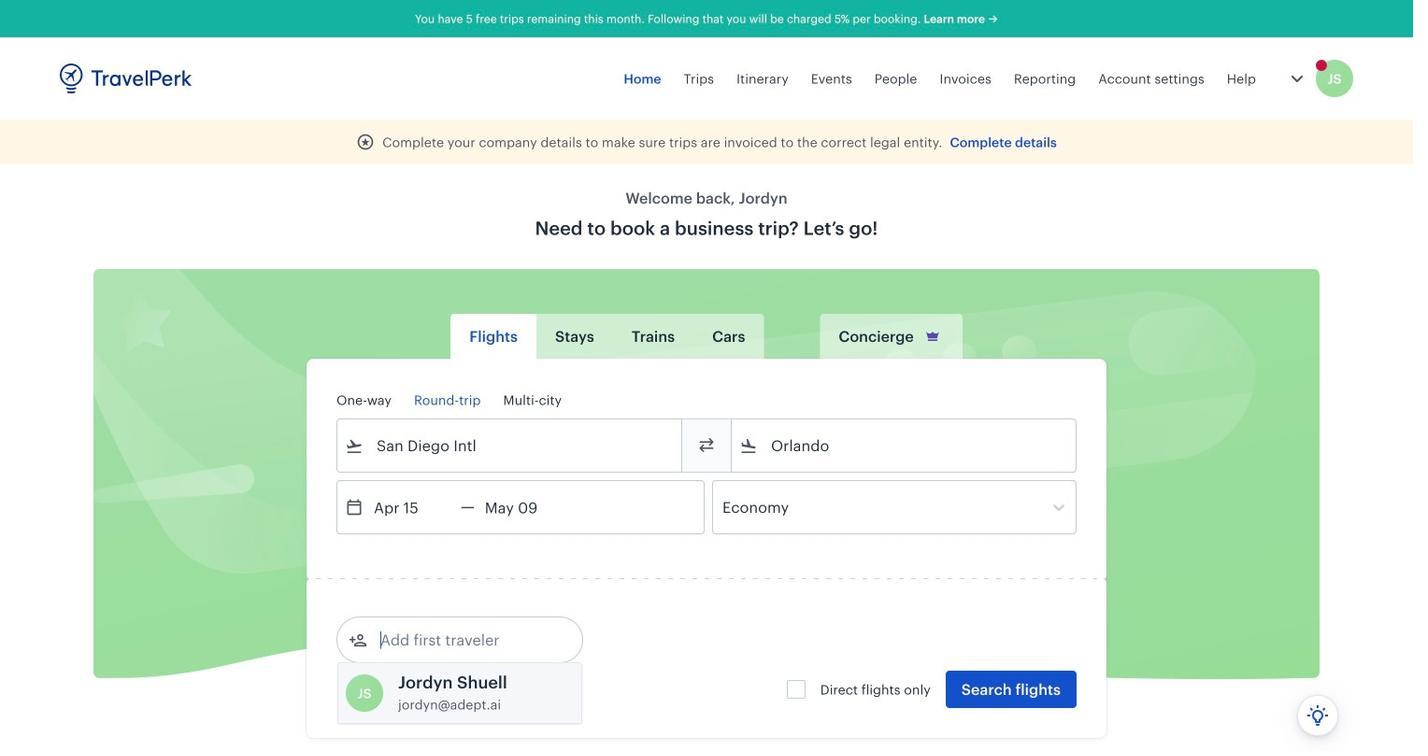 Task type: locate. For each thing, give the bounding box(es) containing it.
Add first traveler search field
[[367, 625, 562, 655]]

Depart text field
[[364, 481, 461, 534]]

From search field
[[364, 431, 657, 461]]

To search field
[[758, 431, 1052, 461]]



Task type: describe. For each thing, give the bounding box(es) containing it.
Return text field
[[475, 481, 572, 534]]



